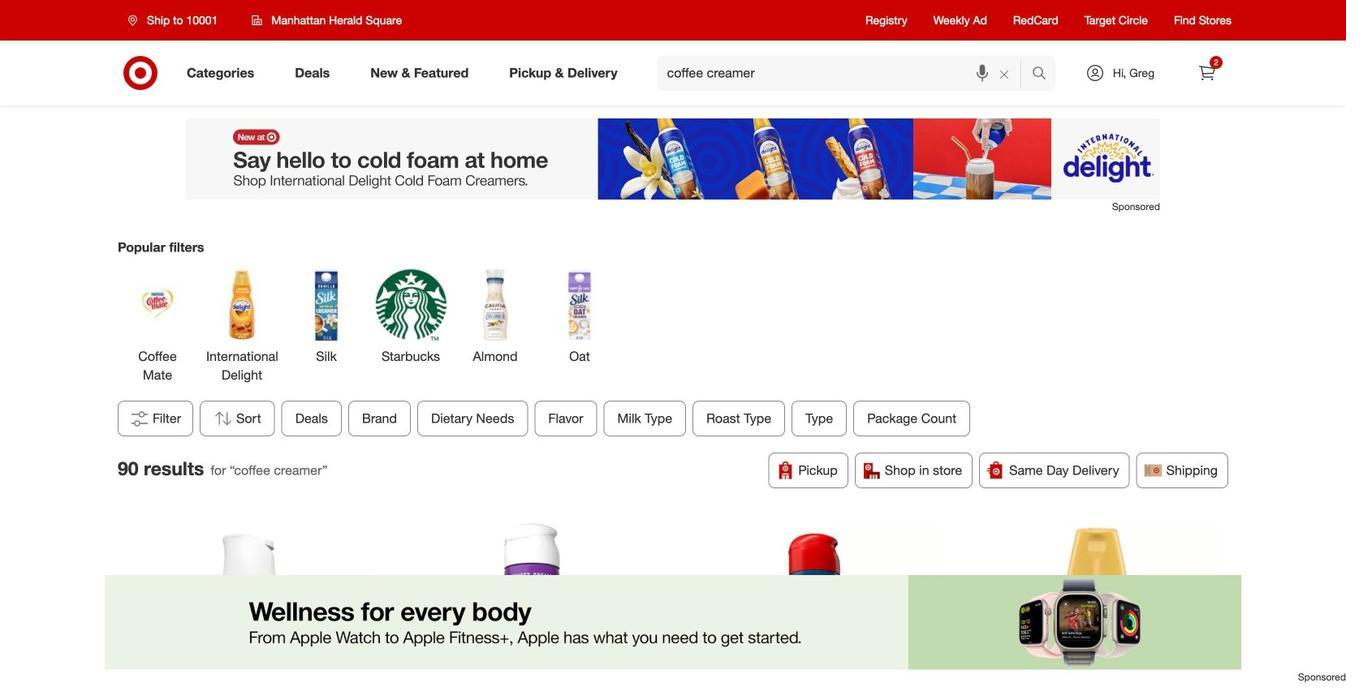 Task type: locate. For each thing, give the bounding box(es) containing it.
coffee mate natural bliss sweet cream creamer - 32 fl oz (1qt) image
[[406, 524, 657, 688], [406, 524, 657, 688]]

What can we help you find? suggestions appear below search field
[[657, 55, 1036, 91]]

coffee mate french vanilla coffee creamer - 32 fl oz (1qt) image
[[689, 524, 940, 688], [689, 524, 940, 688]]

international delight sweet & creamy coffee creamer - 32 fl oz image
[[971, 524, 1222, 688], [971, 524, 1222, 688]]

advertisement element
[[186, 119, 1160, 200], [0, 575, 1346, 670]]

starbucks almond milk and oat milk caramel macchiato coffee creamer - 28 fl oz image
[[124, 524, 375, 688], [124, 524, 375, 688]]

0 vertical spatial advertisement element
[[186, 119, 1160, 200]]



Task type: vqa. For each thing, say whether or not it's contained in the screenshot.
Coffee Mate French Vanilla Coffee Creamer - 32 Fl Oz (1Qt) Image
yes



Task type: describe. For each thing, give the bounding box(es) containing it.
1 vertical spatial advertisement element
[[0, 575, 1346, 670]]



